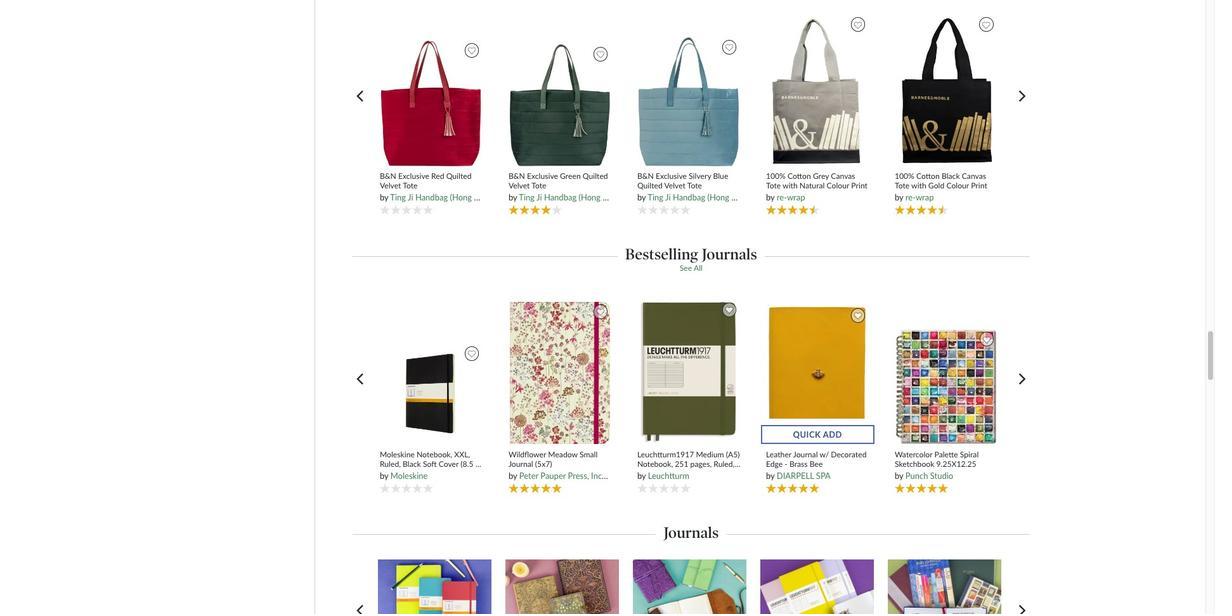 Task type: vqa. For each thing, say whether or not it's contained in the screenshot.


Task type: locate. For each thing, give the bounding box(es) containing it.
tote
[[403, 181, 418, 190], [532, 181, 547, 190], [688, 181, 702, 190], [766, 181, 781, 190], [895, 181, 910, 190]]

0 horizontal spatial kong)
[[474, 192, 495, 203]]

quilted inside the b&n exclusive green quilted velvet tote by ting ji handbag (hong kong) ltd
[[583, 171, 608, 181]]

b&n left red
[[380, 171, 396, 181]]

canvas inside 100% cotton grey canvas tote with natural colour print by re-wrap
[[831, 171, 856, 181]]

0 horizontal spatial exclusive
[[398, 171, 429, 181]]

journals up leather journals image
[[664, 523, 719, 542]]

1 horizontal spatial handbag
[[544, 192, 577, 203]]

1 horizontal spatial exclusive
[[527, 171, 558, 181]]

0 horizontal spatial notebook,
[[417, 450, 453, 459]]

moleskine notebook, xxl, ruled, black soft cover (8.5 x 11) image
[[381, 343, 482, 445]]

1 vertical spatial moleskine
[[391, 471, 428, 481]]

2 velvet from the left
[[509, 181, 530, 190]]

1 horizontal spatial notebook,
[[638, 459, 673, 469]]

ting ji handbag (hong kong) ltd link down green
[[519, 192, 637, 203]]

0 horizontal spatial ltd
[[497, 192, 509, 203]]

(hong down green
[[579, 192, 601, 203]]

velvet inside "b&n exclusive red quilted velvet tote by ting ji handbag (hong kong) ltd"
[[380, 181, 401, 190]]

journals
[[702, 245, 757, 264], [664, 523, 719, 542]]

print right natural
[[852, 181, 868, 190]]

1 horizontal spatial b&n
[[509, 171, 525, 181]]

bee
[[810, 459, 823, 469]]

palette
[[935, 450, 958, 459]]

1 re-wrap link from the left
[[777, 192, 805, 203]]

tote inside 100% cotton black canvas tote with gold colour print by re-wrap
[[895, 181, 910, 190]]

handbag down b&n exclusive green quilted velvet tote link
[[544, 192, 577, 203]]

b&n left green
[[509, 171, 525, 181]]

watercolor
[[895, 450, 933, 459]]

cotton for 100% cotton grey canvas tote with natural colour print by re-wrap
[[788, 171, 811, 181]]

bestselling
[[625, 245, 699, 264]]

2 horizontal spatial (hong
[[708, 192, 730, 203]]

b&n
[[380, 171, 396, 181], [509, 171, 525, 181], [638, 171, 654, 181]]

ting down b&n exclusive silvery blue quilted velvet tote "link"
[[648, 192, 664, 203]]

b&n exclusive green quilted velvet tote by ting ji handbag (hong kong) ltd
[[509, 171, 637, 203]]

1 horizontal spatial velvet
[[509, 181, 530, 190]]

2 horizontal spatial ji
[[666, 192, 671, 203]]

handbag
[[415, 192, 448, 203], [544, 192, 577, 203], [673, 192, 706, 203]]

watercolor palette spiral sketchbook 9.25x12.25 by punch studio
[[895, 450, 979, 481]]

b&n exclusive green quilted velvet tote image
[[510, 44, 611, 167]]

2 wrap from the left
[[916, 192, 934, 203]]

colour for 100% cotton black canvas tote with gold colour print by re-wrap
[[947, 181, 969, 190]]

wrap down natural
[[787, 192, 805, 203]]

3 ltd from the left
[[755, 192, 766, 203]]

kong) down b&n exclusive red quilted velvet tote link
[[474, 192, 495, 203]]

re- inside 100% cotton grey canvas tote with natural colour print by re-wrap
[[777, 192, 787, 203]]

1 horizontal spatial re-
[[906, 192, 916, 203]]

0 horizontal spatial b&n
[[380, 171, 396, 181]]

100% cotton grey canvas tote with natural colour print by re-wrap
[[766, 171, 868, 203]]

quilted for b&n exclusive red quilted velvet tote by ting ji handbag (hong kong) ltd
[[446, 171, 472, 181]]

velvet inside the b&n exclusive green quilted velvet tote by ting ji handbag (hong kong) ltd
[[509, 181, 530, 190]]

by inside leather journal w/ decorated edge - brass bee by diarpell spa
[[766, 471, 775, 481]]

ji down b&n exclusive green quilted velvet tote link
[[537, 192, 542, 203]]

2 print from the left
[[971, 181, 988, 190]]

re- down 100% cotton black canvas tote with gold colour print link
[[906, 192, 916, 203]]

0 horizontal spatial velvet
[[380, 181, 401, 190]]

2 horizontal spatial quilted
[[638, 181, 663, 190]]

wrap inside 100% cotton grey canvas tote with natural colour print by re-wrap
[[787, 192, 805, 203]]

by down 100% cotton black canvas tote with gold colour print link
[[895, 192, 904, 203]]

cover
[[439, 459, 459, 469]]

by inside "b&n exclusive red quilted velvet tote by ting ji handbag (hong kong) ltd"
[[380, 192, 389, 203]]

ruled, down the (a5)
[[714, 459, 735, 469]]

1 ji from the left
[[408, 192, 413, 203]]

colour inside 100% cotton black canvas tote with gold colour print by re-wrap
[[947, 181, 969, 190]]

by left the peter
[[509, 471, 517, 481]]

1 horizontal spatial quilted
[[583, 171, 608, 181]]

(8.5
[[461, 459, 474, 469]]

3 ting ji handbag (hong kong) ltd link from the left
[[648, 192, 766, 203]]

b&n inside "b&n exclusive red quilted velvet tote by ting ji handbag (hong kong) ltd"
[[380, 171, 396, 181]]

quick add button
[[761, 425, 875, 444]]

2 canvas from the left
[[962, 171, 987, 181]]

re-wrap link for 100% cotton black canvas tote with gold colour print by re-wrap
[[906, 192, 934, 203]]

(hong down blue at the right top of the page
[[708, 192, 730, 203]]

0 vertical spatial journals
[[702, 245, 757, 264]]

(a5)
[[726, 450, 740, 459]]

decorated
[[831, 450, 867, 459]]

re- inside 100% cotton black canvas tote with gold colour print by re-wrap
[[906, 192, 916, 203]]

1 horizontal spatial ting ji handbag (hong kong) ltd link
[[519, 192, 637, 203]]

0 horizontal spatial ting
[[390, 192, 406, 203]]

ting inside b&n exclusive silvery blue quilted velvet tote by ting ji handbag (hong kong) ltd
[[648, 192, 664, 203]]

1 colour from the left
[[827, 181, 850, 190]]

ting ji handbag (hong kong) ltd link down red
[[390, 192, 509, 203]]

2 ting ji handbag (hong kong) ltd link from the left
[[519, 192, 637, 203]]

2 100% from the left
[[895, 171, 915, 181]]

1 horizontal spatial ting
[[519, 192, 535, 203]]

0 horizontal spatial quilted
[[446, 171, 472, 181]]

print inside 100% cotton grey canvas tote with natural colour print by re-wrap
[[852, 181, 868, 190]]

2 with from the left
[[912, 181, 927, 190]]

2 ruled, from the left
[[714, 459, 735, 469]]

with left natural
[[783, 181, 798, 190]]

100% cotton black canvas tote with gold colour print link
[[895, 171, 998, 191]]

1 handbag from the left
[[415, 192, 448, 203]]

1 horizontal spatial canvas
[[962, 171, 987, 181]]

re-
[[777, 192, 787, 203], [906, 192, 916, 203]]

0 horizontal spatial wrap
[[787, 192, 805, 203]]

colour
[[827, 181, 850, 190], [947, 181, 969, 190]]

moleskine notebook, xxl, ruled, black soft cover (8.5 x 11)
[[380, 450, 479, 478]]

kong)
[[474, 192, 495, 203], [603, 192, 624, 203], [732, 192, 753, 203]]

1 ting from the left
[[390, 192, 406, 203]]

by down b&n exclusive red quilted velvet tote link
[[380, 192, 389, 203]]

notebook, up soft
[[417, 450, 453, 459]]

1 horizontal spatial 100%
[[895, 171, 915, 181]]

0 vertical spatial black
[[942, 171, 960, 181]]

exclusive inside "b&n exclusive red quilted velvet tote by ting ji handbag (hong kong) ltd"
[[398, 171, 429, 181]]

2 cotton from the left
[[917, 171, 940, 181]]

1 horizontal spatial black
[[942, 171, 960, 181]]

wrap for 100% cotton grey canvas tote with natural colour print by re-wrap
[[787, 192, 805, 203]]

1 horizontal spatial print
[[971, 181, 988, 190]]

3 velvet from the left
[[665, 181, 686, 190]]

black inside moleskine notebook, xxl, ruled, black soft cover (8.5 x 11)
[[403, 459, 421, 469]]

0 horizontal spatial ruled,
[[380, 459, 401, 469]]

press,
[[568, 471, 589, 481]]

colour inside 100% cotton grey canvas tote with natural colour print by re-wrap
[[827, 181, 850, 190]]

blue
[[713, 171, 729, 181]]

2 horizontal spatial ltd
[[755, 192, 766, 203]]

ji down b&n exclusive red quilted velvet tote link
[[408, 192, 413, 203]]

by leuchtturm
[[638, 471, 690, 481]]

2 ji from the left
[[537, 192, 542, 203]]

black up gold
[[942, 171, 960, 181]]

1 tote from the left
[[403, 181, 418, 190]]

ji inside the b&n exclusive green quilted velvet tote by ting ji handbag (hong kong) ltd
[[537, 192, 542, 203]]

0 horizontal spatial colour
[[827, 181, 850, 190]]

by inside 100% cotton grey canvas tote with natural colour print by re-wrap
[[766, 192, 775, 203]]

by down b&n exclusive green quilted velvet tote link
[[509, 192, 517, 203]]

leuchtturm1917
[[638, 450, 694, 459]]

wrap down gold
[[916, 192, 934, 203]]

ji down b&n exclusive silvery blue quilted velvet tote "link"
[[666, 192, 671, 203]]

2 tote from the left
[[532, 181, 547, 190]]

leather journals image
[[629, 560, 751, 614]]

0 horizontal spatial re-
[[777, 192, 787, 203]]

print
[[852, 181, 868, 190], [971, 181, 988, 190]]

(hong
[[450, 192, 472, 203], [579, 192, 601, 203], [708, 192, 730, 203]]

velvet
[[380, 181, 401, 190], [509, 181, 530, 190], [665, 181, 686, 190]]

2 horizontal spatial b&n
[[638, 171, 654, 181]]

cotton inside 100% cotton black canvas tote with gold colour print by re-wrap
[[917, 171, 940, 181]]

leuchtturm link
[[648, 471, 690, 481]]

0 horizontal spatial re-wrap link
[[777, 192, 805, 203]]

1 canvas from the left
[[831, 171, 856, 181]]

0 horizontal spatial cotton
[[788, 171, 811, 181]]

ting down b&n exclusive red quilted velvet tote link
[[390, 192, 406, 203]]

exclusive left silvery
[[656, 171, 687, 181]]

re-wrap link
[[777, 192, 805, 203], [906, 192, 934, 203]]

0 horizontal spatial ting ji handbag (hong kong) ltd link
[[390, 192, 509, 203]]

1 100% from the left
[[766, 171, 786, 181]]

re-wrap link down natural
[[777, 192, 805, 203]]

1 wrap from the left
[[787, 192, 805, 203]]

1 kong) from the left
[[474, 192, 495, 203]]

100% inside 100% cotton black canvas tote with gold colour print by re-wrap
[[895, 171, 915, 181]]

1 (hong from the left
[[450, 192, 472, 203]]

canvas
[[831, 171, 856, 181], [962, 171, 987, 181]]

2 colour from the left
[[947, 181, 969, 190]]

cotton up gold
[[917, 171, 940, 181]]

see all link
[[680, 264, 703, 273]]

0 horizontal spatial handbag
[[415, 192, 448, 203]]

leather journal w/ decorated edge - brass bee by diarpell spa
[[766, 450, 867, 481]]

3 ji from the left
[[666, 192, 671, 203]]

handbag down b&n exclusive silvery blue quilted velvet tote "link"
[[673, 192, 706, 203]]

meadow
[[548, 450, 578, 459]]

moleskine up by moleskine
[[380, 450, 415, 459]]

1 horizontal spatial wrap
[[916, 192, 934, 203]]

0 horizontal spatial with
[[783, 181, 798, 190]]

kong) inside the b&n exclusive green quilted velvet tote by ting ji handbag (hong kong) ltd
[[603, 192, 624, 203]]

1 exclusive from the left
[[398, 171, 429, 181]]

b&n exclusive red quilted velvet tote link
[[380, 171, 483, 191]]

1 horizontal spatial journal
[[794, 450, 818, 459]]

3 b&n from the left
[[638, 171, 654, 181]]

exclusive
[[398, 171, 429, 181], [527, 171, 558, 181], [656, 171, 687, 181]]

with left gold
[[912, 181, 927, 190]]

1 horizontal spatial (hong
[[579, 192, 601, 203]]

notebook, up army
[[638, 459, 673, 469]]

print for 100% cotton grey canvas tote with natural colour print by re-wrap
[[852, 181, 868, 190]]

handbag inside "b&n exclusive red quilted velvet tote by ting ji handbag (hong kong) ltd"
[[415, 192, 448, 203]]

1 with from the left
[[783, 181, 798, 190]]

print inside 100% cotton black canvas tote with gold colour print by re-wrap
[[971, 181, 988, 190]]

100% inside 100% cotton grey canvas tote with natural colour print by re-wrap
[[766, 171, 786, 181]]

2 horizontal spatial ting ji handbag (hong kong) ltd link
[[648, 192, 766, 203]]

by down "100% cotton grey canvas tote with natural colour print" link
[[766, 192, 775, 203]]

journal
[[794, 450, 818, 459], [509, 459, 533, 469]]

studio
[[931, 471, 954, 481]]

1 velvet from the left
[[380, 181, 401, 190]]

moleskine down soft
[[391, 471, 428, 481]]

2 exclusive from the left
[[527, 171, 558, 181]]

1 horizontal spatial ji
[[537, 192, 542, 203]]

0 horizontal spatial journal
[[509, 459, 533, 469]]

2 horizontal spatial ting
[[648, 192, 664, 203]]

print right gold
[[971, 181, 988, 190]]

b&n left silvery
[[638, 171, 654, 181]]

0 horizontal spatial canvas
[[831, 171, 856, 181]]

0 horizontal spatial (hong
[[450, 192, 472, 203]]

handbag inside the b&n exclusive green quilted velvet tote by ting ji handbag (hong kong) ltd
[[544, 192, 577, 203]]

1 ting ji handbag (hong kong) ltd link from the left
[[390, 192, 509, 203]]

0 horizontal spatial 100%
[[766, 171, 786, 181]]

ltd inside "b&n exclusive red quilted velvet tote by ting ji handbag (hong kong) ltd"
[[497, 192, 509, 203]]

exclusive left red
[[398, 171, 429, 181]]

100% for 100% cotton black canvas tote with gold colour print by re-wrap
[[895, 171, 915, 181]]

2 (hong from the left
[[579, 192, 601, 203]]

canvas for 100% cotton grey canvas tote with natural colour print by re-wrap
[[831, 171, 856, 181]]

2 horizontal spatial kong)
[[732, 192, 753, 203]]

by inside wildflower meadow small journal (5x7) by peter pauper press, incorporated
[[509, 471, 517, 481]]

canvas inside 100% cotton black canvas tote with gold colour print by re-wrap
[[962, 171, 987, 181]]

ting inside "b&n exclusive red quilted velvet tote by ting ji handbag (hong kong) ltd"
[[390, 192, 406, 203]]

wrap
[[787, 192, 805, 203], [916, 192, 934, 203]]

b&n inside the b&n exclusive green quilted velvet tote by ting ji handbag (hong kong) ltd
[[509, 171, 525, 181]]

by
[[380, 192, 389, 203], [509, 192, 517, 203], [638, 192, 646, 203], [766, 192, 775, 203], [895, 192, 904, 203], [380, 471, 389, 481], [509, 471, 517, 481], [638, 471, 646, 481], [766, 471, 775, 481], [895, 471, 904, 481]]

kong) for b&n exclusive green quilted velvet tote by ting ji handbag (hong kong) ltd
[[603, 192, 624, 203]]

ting ji handbag (hong kong) ltd link down silvery
[[648, 192, 766, 203]]

(hong inside the b&n exclusive green quilted velvet tote by ting ji handbag (hong kong) ltd
[[579, 192, 601, 203]]

quilted
[[446, 171, 472, 181], [583, 171, 608, 181], [638, 181, 663, 190]]

ting ji handbag (hong kong) ltd link
[[390, 192, 509, 203], [519, 192, 637, 203], [648, 192, 766, 203]]

cotton
[[788, 171, 811, 181], [917, 171, 940, 181]]

re-wrap link down gold
[[906, 192, 934, 203]]

1 horizontal spatial re-wrap link
[[906, 192, 934, 203]]

by down b&n exclusive silvery blue quilted velvet tote "link"
[[638, 192, 646, 203]]

black up moleskine link
[[403, 459, 421, 469]]

kong) inside "b&n exclusive red quilted velvet tote by ting ji handbag (hong kong) ltd"
[[474, 192, 495, 203]]

diarpell
[[777, 471, 814, 481]]

watercolor palette spiral sketchbook 9.25x12.25 image
[[896, 329, 997, 445]]

wrap inside 100% cotton black canvas tote with gold colour print by re-wrap
[[916, 192, 934, 203]]

ji
[[408, 192, 413, 203], [537, 192, 542, 203], [666, 192, 671, 203]]

1 ltd from the left
[[497, 192, 509, 203]]

ting inside the b&n exclusive green quilted velvet tote by ting ji handbag (hong kong) ltd
[[519, 192, 535, 203]]

colour down grey
[[827, 181, 850, 190]]

by left moleskine link
[[380, 471, 389, 481]]

3 handbag from the left
[[673, 192, 706, 203]]

b&n for b&n exclusive silvery blue quilted velvet tote by ting ji handbag (hong kong) ltd
[[638, 171, 654, 181]]

(hong down b&n exclusive red quilted velvet tote link
[[450, 192, 472, 203]]

1 b&n from the left
[[380, 171, 396, 181]]

-
[[785, 459, 788, 469]]

exclusive inside b&n exclusive silvery blue quilted velvet tote by ting ji handbag (hong kong) ltd
[[656, 171, 687, 181]]

leuchtturm1917 medium (a5) notebook, 251 pages, ruled, army
[[638, 450, 740, 478]]

1 horizontal spatial ruled,
[[714, 459, 735, 469]]

kong) down b&n exclusive silvery blue quilted velvet tote "link"
[[732, 192, 753, 203]]

kong) down b&n exclusive green quilted velvet tote link
[[603, 192, 624, 203]]

journal inside leather journal w/ decorated edge - brass bee by diarpell spa
[[794, 450, 818, 459]]

black inside 100% cotton black canvas tote with gold colour print by re-wrap
[[942, 171, 960, 181]]

edge
[[766, 459, 783, 469]]

exclusive left green
[[527, 171, 558, 181]]

2 horizontal spatial handbag
[[673, 192, 706, 203]]

cotton up natural
[[788, 171, 811, 181]]

1 horizontal spatial ltd
[[626, 192, 637, 203]]

1 ruled, from the left
[[380, 459, 401, 469]]

ruled,
[[380, 459, 401, 469], [714, 459, 735, 469]]

(hong for b&n exclusive green quilted velvet tote by ting ji handbag (hong kong) ltd
[[579, 192, 601, 203]]

3 (hong from the left
[[708, 192, 730, 203]]

3 tote from the left
[[688, 181, 702, 190]]

wildflower meadow small journal (5x7) link
[[509, 450, 612, 469]]

1 horizontal spatial colour
[[947, 181, 969, 190]]

by down edge
[[766, 471, 775, 481]]

exclusive inside the b&n exclusive green quilted velvet tote by ting ji handbag (hong kong) ltd
[[527, 171, 558, 181]]

(hong inside "b&n exclusive red quilted velvet tote by ting ji handbag (hong kong) ltd"
[[450, 192, 472, 203]]

natural
[[800, 181, 825, 190]]

2 kong) from the left
[[603, 192, 624, 203]]

ji inside "b&n exclusive red quilted velvet tote by ting ji handbag (hong kong) ltd"
[[408, 192, 413, 203]]

1 vertical spatial black
[[403, 459, 421, 469]]

notebook,
[[417, 450, 453, 459], [638, 459, 673, 469]]

tote inside the b&n exclusive green quilted velvet tote by ting ji handbag (hong kong) ltd
[[532, 181, 547, 190]]

green
[[560, 171, 581, 181]]

by left punch
[[895, 471, 904, 481]]

5 tote from the left
[[895, 181, 910, 190]]

with
[[783, 181, 798, 190], [912, 181, 927, 190]]

0 horizontal spatial print
[[852, 181, 868, 190]]

cotton inside 100% cotton grey canvas tote with natural colour print by re-wrap
[[788, 171, 811, 181]]

2 ting from the left
[[519, 192, 535, 203]]

re- down "100% cotton grey canvas tote with natural colour print" link
[[777, 192, 787, 203]]

1 print from the left
[[852, 181, 868, 190]]

0 horizontal spatial black
[[403, 459, 421, 469]]

handbag inside b&n exclusive silvery blue quilted velvet tote by ting ji handbag (hong kong) ltd
[[673, 192, 706, 203]]

wrap for 100% cotton black canvas tote with gold colour print by re-wrap
[[916, 192, 934, 203]]

1 horizontal spatial cotton
[[917, 171, 940, 181]]

0 horizontal spatial ji
[[408, 192, 413, 203]]

ji for b&n exclusive red quilted velvet tote by ting ji handbag (hong kong) ltd
[[408, 192, 413, 203]]

journal up brass
[[794, 450, 818, 459]]

2 re-wrap link from the left
[[906, 192, 934, 203]]

handbag down b&n exclusive red quilted velvet tote link
[[415, 192, 448, 203]]

journal down "wildflower"
[[509, 459, 533, 469]]

ltd
[[497, 192, 509, 203], [626, 192, 637, 203], [755, 192, 766, 203]]

with inside 100% cotton grey canvas tote with natural colour print by re-wrap
[[783, 181, 798, 190]]

moleskine
[[380, 450, 415, 459], [391, 471, 428, 481]]

2 b&n from the left
[[509, 171, 525, 181]]

4 tote from the left
[[766, 181, 781, 190]]

1 cotton from the left
[[788, 171, 811, 181]]

1 re- from the left
[[777, 192, 787, 203]]

velvet for b&n exclusive green quilted velvet tote by ting ji handbag (hong kong) ltd
[[509, 181, 530, 190]]

canvas for 100% cotton black canvas tote with gold colour print by re-wrap
[[962, 171, 987, 181]]

2 re- from the left
[[906, 192, 916, 203]]

red
[[431, 171, 444, 181]]

1 horizontal spatial kong)
[[603, 192, 624, 203]]

ting down b&n exclusive green quilted velvet tote link
[[519, 192, 535, 203]]

100% cotton black canvas tote with gold colour print image
[[896, 14, 997, 167]]

xxl,
[[454, 450, 470, 459]]

colour right gold
[[947, 181, 969, 190]]

0 vertical spatial moleskine
[[380, 450, 415, 459]]

3 exclusive from the left
[[656, 171, 687, 181]]

ltd inside the b&n exclusive green quilted velvet tote by ting ji handbag (hong kong) ltd
[[626, 192, 637, 203]]

3 kong) from the left
[[732, 192, 753, 203]]

2 ltd from the left
[[626, 192, 637, 203]]

2 horizontal spatial exclusive
[[656, 171, 687, 181]]

ting
[[390, 192, 406, 203], [519, 192, 535, 203], [648, 192, 664, 203]]

quilted inside "b&n exclusive red quilted velvet tote by ting ji handbag (hong kong) ltd"
[[446, 171, 472, 181]]

with inside 100% cotton black canvas tote with gold colour print by re-wrap
[[912, 181, 927, 190]]

2 handbag from the left
[[544, 192, 577, 203]]

11)
[[380, 469, 391, 478]]

incorporated
[[591, 471, 638, 481]]

ruled, up 11)
[[380, 459, 401, 469]]

print for 100% cotton black canvas tote with gold colour print by re-wrap
[[971, 181, 988, 190]]

moleskine notebook, xxl, ruled, black soft cover (8.5 x 11) link
[[380, 450, 483, 478]]

add
[[823, 429, 843, 440]]

ting for b&n exclusive green quilted velvet tote by ting ji handbag (hong kong) ltd
[[519, 192, 535, 203]]

2 horizontal spatial velvet
[[665, 181, 686, 190]]

3 ting from the left
[[648, 192, 664, 203]]

1 horizontal spatial with
[[912, 181, 927, 190]]

b&n inside b&n exclusive silvery blue quilted velvet tote by ting ji handbag (hong kong) ltd
[[638, 171, 654, 181]]

journals up all
[[702, 245, 757, 264]]

b&n exclusive silvery blue quilted velvet tote image
[[638, 37, 740, 167]]

quilted inside b&n exclusive silvery blue quilted velvet tote by ting ji handbag (hong kong) ltd
[[638, 181, 663, 190]]

ruled, inside leuchtturm1917 medium (a5) notebook, 251 pages, ruled, army
[[714, 459, 735, 469]]

re- for 100% cotton black canvas tote with gold colour print by re-wrap
[[906, 192, 916, 203]]



Task type: describe. For each thing, give the bounding box(es) containing it.
leuchtturm1917 medium (a5) notebook, 251 pages, ruled, army image
[[638, 299, 740, 445]]

ting for b&n exclusive red quilted velvet tote by ting ji handbag (hong kong) ltd
[[390, 192, 406, 203]]

exclusive for b&n exclusive green quilted velvet tote by ting ji handbag (hong kong) ltd
[[527, 171, 558, 181]]

by left leuchtturm
[[638, 471, 646, 481]]

bestselling journals see all
[[625, 245, 757, 273]]

peter
[[519, 471, 539, 481]]

wildflower meadow small journal (5x7) by peter pauper press, incorporated
[[509, 450, 638, 481]]

notebook, inside leuchtturm1917 medium (a5) notebook, 251 pages, ruled, army
[[638, 459, 673, 469]]

peter pauper press, incorporated link
[[519, 471, 638, 481]]

medium
[[696, 450, 724, 459]]

b&n exclusive silvery blue quilted velvet tote by ting ji handbag (hong kong) ltd
[[638, 171, 766, 203]]

quilted for b&n exclusive green quilted velvet tote by ting ji handbag (hong kong) ltd
[[583, 171, 608, 181]]

army
[[638, 469, 656, 478]]

leuchtturm
[[648, 471, 690, 481]]

w/
[[820, 450, 829, 459]]

wildflower
[[509, 450, 546, 459]]

punch
[[906, 471, 928, 481]]

diarpell spa link
[[777, 471, 831, 481]]

colour for 100% cotton grey canvas tote with natural colour print by re-wrap
[[827, 181, 850, 190]]

small
[[580, 450, 598, 459]]

quick
[[793, 429, 821, 440]]

1 vertical spatial journals
[[664, 523, 719, 542]]

b&n for b&n exclusive green quilted velvet tote by ting ji handbag (hong kong) ltd
[[509, 171, 525, 181]]

leather journal w/ decorated edge - brass bee link
[[766, 450, 870, 469]]

by inside the b&n exclusive green quilted velvet tote by ting ji handbag (hong kong) ltd
[[509, 192, 517, 203]]

tote inside 100% cotton grey canvas tote with natural colour print by re-wrap
[[766, 181, 781, 190]]

soft
[[423, 459, 437, 469]]

(hong for b&n exclusive red quilted velvet tote by ting ji handbag (hong kong) ltd
[[450, 192, 472, 203]]

moleskine link
[[391, 471, 428, 481]]

251
[[675, 459, 689, 469]]

re-wrap link for 100% cotton grey canvas tote with natural colour print by re-wrap
[[777, 192, 805, 203]]

sketchbook
[[895, 459, 935, 469]]

see
[[680, 264, 692, 273]]

brass
[[790, 459, 808, 469]]

spiral
[[960, 450, 979, 459]]

ruled, inside moleskine notebook, xxl, ruled, black soft cover (8.5 x 11)
[[380, 459, 401, 469]]

ting ji handbag (hong kong) ltd link for b&n exclusive green quilted velvet tote by ting ji handbag (hong kong) ltd
[[519, 192, 637, 203]]

handbag for b&n exclusive red quilted velvet tote by ting ji handbag (hong kong) ltd
[[415, 192, 448, 203]]

100% cotton grey canvas tote with natural colour print link
[[766, 171, 870, 191]]

leather
[[766, 450, 792, 459]]

ltd for b&n exclusive red quilted velvet tote by ting ji handbag (hong kong) ltd
[[497, 192, 509, 203]]

everyday journals image
[[884, 560, 1006, 614]]

grey
[[813, 171, 829, 181]]

punch studio link
[[906, 471, 954, 481]]

journal inside wildflower meadow small journal (5x7) by peter pauper press, incorporated
[[509, 459, 533, 469]]

cotton for 100% cotton black canvas tote with gold colour print by re-wrap
[[917, 171, 940, 181]]

wildflower meadow small journal (5x7) image
[[510, 301, 611, 445]]

b&n exclusive green quilted velvet tote link
[[509, 171, 612, 191]]

100% cotton black canvas tote with gold colour print by re-wrap
[[895, 171, 988, 203]]

with for 100% cotton black canvas tote with gold colour print by re-wrap
[[912, 181, 927, 190]]

100% for 100% cotton grey canvas tote with natural colour print by re-wrap
[[766, 171, 786, 181]]

ji inside b&n exclusive silvery blue quilted velvet tote by ting ji handbag (hong kong) ltd
[[666, 192, 671, 203]]

watercolor palette spiral sketchbook 9.25x12.25 link
[[895, 450, 998, 469]]

with for 100% cotton grey canvas tote with natural colour print by re-wrap
[[783, 181, 798, 190]]

leuchtturm image
[[756, 560, 879, 614]]

leather journal w/ decorated edge - brass bee image
[[767, 305, 869, 445]]

tote inside "b&n exclusive red quilted velvet tote by ting ji handbag (hong kong) ltd"
[[403, 181, 418, 190]]

silvery
[[689, 171, 711, 181]]

ji for b&n exclusive green quilted velvet tote by ting ji handbag (hong kong) ltd
[[537, 192, 542, 203]]

velvet inside b&n exclusive silvery blue quilted velvet tote by ting ji handbag (hong kong) ltd
[[665, 181, 686, 190]]

re- for 100% cotton grey canvas tote with natural colour print by re-wrap
[[777, 192, 787, 203]]

by inside b&n exclusive silvery blue quilted velvet tote by ting ji handbag (hong kong) ltd
[[638, 192, 646, 203]]

velvet for b&n exclusive red quilted velvet tote by ting ji handbag (hong kong) ltd
[[380, 181, 401, 190]]

b&n exclusive silvery blue quilted velvet tote link
[[638, 171, 741, 191]]

kong) for b&n exclusive red quilted velvet tote by ting ji handbag (hong kong) ltd
[[474, 192, 495, 203]]

ting ji handbag (hong kong) ltd link for b&n exclusive red quilted velvet tote by ting ji handbag (hong kong) ltd
[[390, 192, 509, 203]]

b&n exclusive red quilted velvet tote image
[[381, 40, 482, 167]]

exclusive for b&n exclusive silvery blue quilted velvet tote by ting ji handbag (hong kong) ltd
[[656, 171, 687, 181]]

100% cotton grey canvas tote with natural colour print image
[[767, 14, 869, 167]]

by inside watercolor palette spiral sketchbook 9.25x12.25 by punch studio
[[895, 471, 904, 481]]

x
[[476, 459, 479, 469]]

moleskine inside moleskine notebook, xxl, ruled, black soft cover (8.5 x 11)
[[380, 450, 415, 459]]

kong) inside b&n exclusive silvery blue quilted velvet tote by ting ji handbag (hong kong) ltd
[[732, 192, 753, 203]]

pages,
[[691, 459, 712, 469]]

quick add
[[793, 429, 843, 440]]

ltd inside b&n exclusive silvery blue quilted velvet tote by ting ji handbag (hong kong) ltd
[[755, 192, 766, 203]]

ting ji handbag (hong kong) ltd link for b&n exclusive silvery blue quilted velvet tote by ting ji handbag (hong kong) ltd
[[648, 192, 766, 203]]

notebook, inside moleskine notebook, xxl, ruled, black soft cover (8.5 x 11)
[[417, 450, 453, 459]]

ltd for b&n exclusive green quilted velvet tote by ting ji handbag (hong kong) ltd
[[626, 192, 637, 203]]

(hong inside b&n exclusive silvery blue quilted velvet tote by ting ji handbag (hong kong) ltd
[[708, 192, 730, 203]]

b&n exclusive red quilted velvet tote by ting ji handbag (hong kong) ltd
[[380, 171, 509, 203]]

handbag for b&n exclusive green quilted velvet tote by ting ji handbag (hong kong) ltd
[[544, 192, 577, 203]]

exclusive for b&n exclusive red quilted velvet tote by ting ji handbag (hong kong) ltd
[[398, 171, 429, 181]]

tote inside b&n exclusive silvery blue quilted velvet tote by ting ji handbag (hong kong) ltd
[[688, 181, 702, 190]]

all
[[694, 264, 703, 273]]

pauper
[[541, 471, 566, 481]]

journals inside bestselling journals see all
[[702, 245, 757, 264]]

9.25x12.25
[[937, 459, 977, 469]]

(5x7)
[[535, 459, 552, 469]]

spa
[[816, 471, 831, 481]]

b&n for b&n exclusive red quilted velvet tote by ting ji handbag (hong kong) ltd
[[380, 171, 396, 181]]

by inside 100% cotton black canvas tote with gold colour print by re-wrap
[[895, 192, 904, 203]]

gold
[[929, 181, 945, 190]]

by moleskine
[[380, 471, 428, 481]]

leuchtturm1917 medium (a5) notebook, 251 pages, ruled, army link
[[638, 450, 741, 478]]



